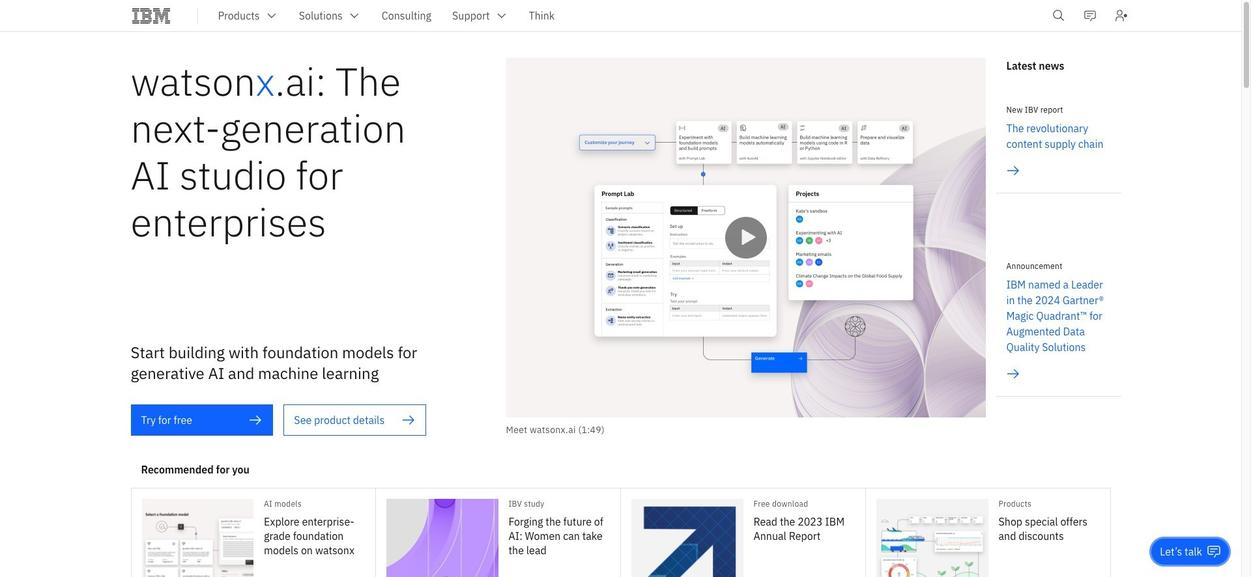 Task type: describe. For each thing, give the bounding box(es) containing it.
let's talk element
[[1161, 545, 1203, 559]]



